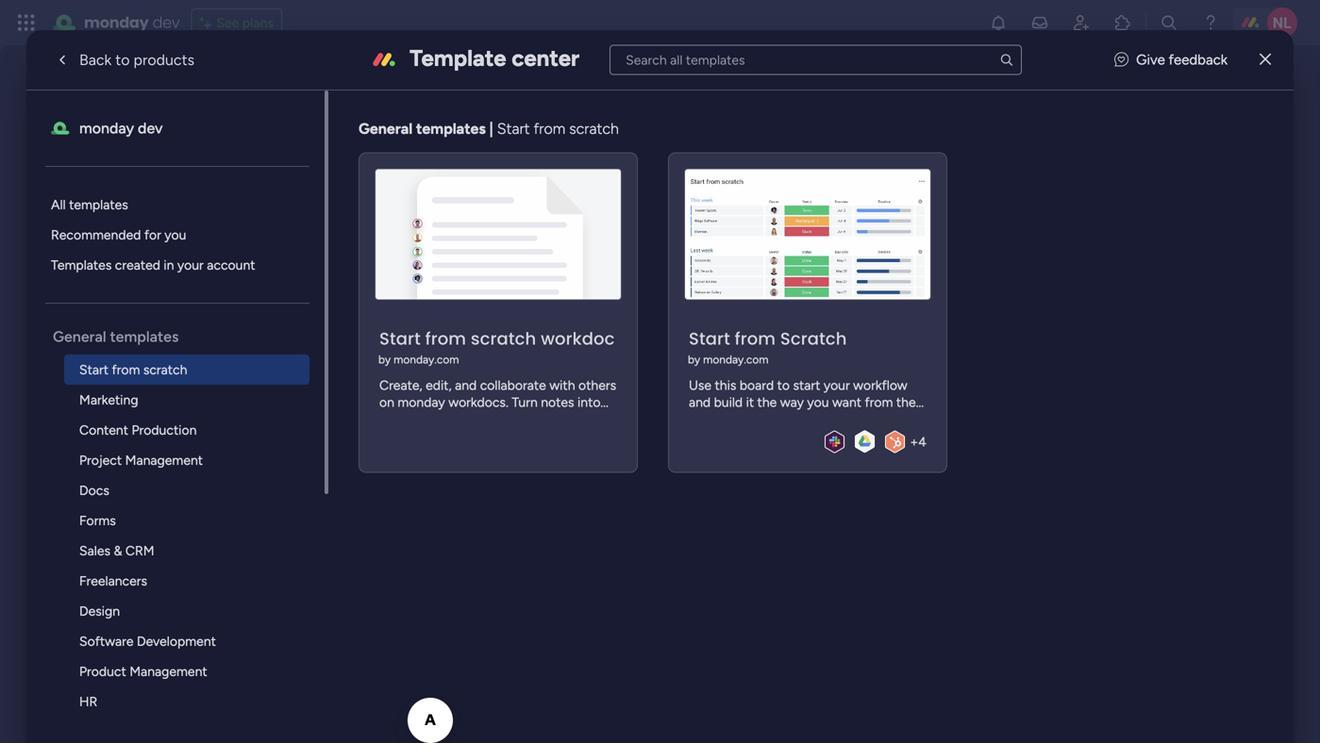 Task type: describe. For each thing, give the bounding box(es) containing it.
software development
[[79, 634, 216, 650]]

products
[[134, 51, 195, 69]]

templates for all templates
[[69, 197, 128, 213]]

from for start from scratch
[[112, 362, 140, 378]]

back to products
[[79, 51, 195, 69]]

docs
[[79, 483, 109, 499]]

1 vertical spatial monday
[[79, 119, 134, 137]]

videos
[[379, 429, 418, 445]]

all templates
[[51, 197, 128, 213]]

give feedback link
[[1115, 49, 1228, 71]]

actionable
[[379, 412, 441, 428]]

development
[[137, 634, 216, 650]]

from for start from scratch workdoc by monday.com
[[425, 327, 466, 351]]

1 vertical spatial dev
[[138, 119, 163, 137]]

monday inside create, edit, and collaborate with others on monday workdocs. turn notes into actionable tasks, share charts, embed videos and more.
[[398, 395, 445, 411]]

workdocs.
[[449, 395, 509, 411]]

search everything image
[[1160, 13, 1179, 32]]

with
[[550, 378, 575, 394]]

help image
[[1202, 13, 1221, 32]]

give
[[1137, 51, 1166, 68]]

product
[[79, 664, 126, 680]]

create, edit, and collaborate with others on monday workdocs. turn notes into actionable tasks, share charts, embed videos and more.
[[379, 378, 617, 445]]

back to products button
[[38, 41, 210, 79]]

production
[[132, 422, 197, 438]]

templates for general templates
[[110, 328, 179, 346]]

software
[[79, 634, 134, 650]]

center
[[512, 44, 580, 72]]

by inside the start from scratch workdoc by monday.com
[[379, 353, 391, 367]]

start for start from scratch by monday.com
[[689, 327, 731, 351]]

list box containing monday dev
[[45, 91, 328, 744]]

on
[[379, 395, 395, 411]]

0 vertical spatial monday
[[84, 12, 149, 33]]

turn
[[512, 395, 538, 411]]

crm
[[125, 543, 154, 559]]

work management templates element
[[45, 355, 325, 744]]

templates for general templates | start from scratch
[[416, 120, 486, 138]]

scratch for start from scratch
[[143, 362, 187, 378]]

sales & crm
[[79, 543, 154, 559]]

project management
[[79, 453, 203, 469]]

from right |
[[534, 120, 566, 138]]

+
[[911, 434, 919, 450]]

start from scratch workdoc by monday.com
[[379, 327, 615, 367]]

back
[[79, 51, 112, 69]]

scratch
[[781, 327, 847, 351]]

notifications image
[[989, 13, 1008, 32]]

feedback
[[1169, 51, 1228, 68]]

for
[[144, 227, 161, 243]]

management for project management
[[125, 453, 203, 469]]

start from scratch by monday.com
[[688, 327, 847, 367]]

design
[[79, 604, 120, 620]]

recommended
[[51, 227, 141, 243]]

account
[[207, 257, 255, 273]]

management for product management
[[130, 664, 207, 680]]

+ 4
[[911, 434, 927, 450]]

monday.com inside the start from scratch workdoc by monday.com
[[394, 353, 459, 367]]

plans
[[242, 15, 274, 31]]



Task type: vqa. For each thing, say whether or not it's contained in the screenshot.
Start from scratch's Start
yes



Task type: locate. For each thing, give the bounding box(es) containing it.
into
[[578, 395, 601, 411]]

monday dev down to
[[79, 119, 163, 137]]

select product image
[[17, 13, 36, 32]]

scratch inside the work management templates element
[[143, 362, 187, 378]]

0 vertical spatial templates
[[416, 120, 486, 138]]

1 vertical spatial general
[[53, 328, 106, 346]]

1 by from the left
[[379, 353, 391, 367]]

from up edit,
[[425, 327, 466, 351]]

your
[[177, 257, 204, 273]]

start from scratch
[[79, 362, 187, 378]]

start inside start from scratch by monday.com
[[689, 327, 731, 351]]

0 horizontal spatial general
[[53, 328, 106, 346]]

1 vertical spatial templates
[[69, 197, 128, 213]]

management down production
[[125, 453, 203, 469]]

start inside the start from scratch workdoc by monday.com
[[379, 327, 421, 351]]

by
[[379, 353, 391, 367], [688, 353, 701, 367]]

more.
[[447, 429, 480, 445]]

0 vertical spatial scratch
[[569, 120, 619, 138]]

1 vertical spatial scratch
[[471, 327, 536, 351]]

templates
[[416, 120, 486, 138], [69, 197, 128, 213], [110, 328, 179, 346]]

general templates | start from scratch
[[359, 120, 619, 138]]

monday dev
[[84, 12, 180, 33], [79, 119, 163, 137]]

start for start from scratch workdoc by monday.com
[[379, 327, 421, 351]]

templates inside explore element
[[69, 197, 128, 213]]

general templates heading
[[53, 327, 325, 347]]

from inside the start from scratch workdoc by monday.com
[[425, 327, 466, 351]]

0 horizontal spatial scratch
[[143, 362, 187, 378]]

scratch inside the start from scratch workdoc by monday.com
[[471, 327, 536, 351]]

2 vertical spatial monday
[[398, 395, 445, 411]]

0 vertical spatial management
[[125, 453, 203, 469]]

others
[[579, 378, 617, 394]]

by inside start from scratch by monday.com
[[688, 353, 701, 367]]

see plans
[[217, 15, 274, 31]]

inbox image
[[1031, 13, 1050, 32]]

from inside the work management templates element
[[112, 362, 140, 378]]

monday up to
[[84, 12, 149, 33]]

2 horizontal spatial scratch
[[569, 120, 619, 138]]

management
[[125, 453, 203, 469], [130, 664, 207, 680]]

templates created in your account
[[51, 257, 255, 273]]

0 horizontal spatial by
[[379, 353, 391, 367]]

from left scratch
[[735, 327, 776, 351]]

hr
[[79, 694, 97, 710]]

project
[[79, 453, 122, 469]]

4
[[919, 434, 927, 450]]

explore element
[[45, 190, 325, 280]]

2 monday.com from the left
[[703, 353, 769, 367]]

see
[[217, 15, 239, 31]]

1 horizontal spatial scratch
[[471, 327, 536, 351]]

templates up the recommended
[[69, 197, 128, 213]]

list box
[[45, 91, 328, 744]]

template center
[[410, 44, 580, 72]]

start
[[497, 120, 530, 138], [379, 327, 421, 351], [689, 327, 731, 351], [79, 362, 109, 378]]

general templates
[[53, 328, 179, 346]]

monday up actionable
[[398, 395, 445, 411]]

general inside heading
[[53, 328, 106, 346]]

Search all templates search field
[[610, 45, 1022, 75]]

management down development
[[130, 664, 207, 680]]

apps image
[[1114, 13, 1133, 32]]

from for start from scratch by monday.com
[[735, 327, 776, 351]]

1 horizontal spatial by
[[688, 353, 701, 367]]

1 vertical spatial monday dev
[[79, 119, 163, 137]]

and up workdocs.
[[455, 378, 477, 394]]

and down actionable
[[421, 429, 443, 445]]

templates up the start from scratch
[[110, 328, 179, 346]]

monday
[[84, 12, 149, 33], [79, 119, 134, 137], [398, 395, 445, 411]]

templates left |
[[416, 120, 486, 138]]

to
[[115, 51, 130, 69]]

general
[[359, 120, 413, 138], [53, 328, 106, 346]]

from down general templates
[[112, 362, 140, 378]]

product management
[[79, 664, 207, 680]]

dev up products at the left of the page
[[153, 12, 180, 33]]

you
[[165, 227, 186, 243]]

search image
[[999, 52, 1015, 67]]

create,
[[379, 378, 423, 394]]

templates
[[51, 257, 112, 273]]

tasks,
[[444, 412, 478, 428]]

template
[[410, 44, 507, 72]]

1 horizontal spatial monday.com
[[703, 353, 769, 367]]

general for general templates | start from scratch
[[359, 120, 413, 138]]

0 horizontal spatial and
[[421, 429, 443, 445]]

invite members image
[[1072, 13, 1091, 32]]

in
[[164, 257, 174, 273]]

v2 user feedback image
[[1115, 49, 1129, 71]]

edit,
[[426, 378, 452, 394]]

monday down back
[[79, 119, 134, 137]]

2 vertical spatial scratch
[[143, 362, 187, 378]]

give feedback
[[1137, 51, 1228, 68]]

collaborate
[[480, 378, 546, 394]]

scratch down general templates heading
[[143, 362, 187, 378]]

2 by from the left
[[688, 353, 701, 367]]

0 vertical spatial general
[[359, 120, 413, 138]]

notes
[[541, 395, 574, 411]]

share
[[481, 412, 513, 428]]

sales
[[79, 543, 110, 559]]

scratch up collaborate
[[471, 327, 536, 351]]

0 horizontal spatial monday.com
[[394, 353, 459, 367]]

created
[[115, 257, 160, 273]]

None search field
[[610, 45, 1022, 75]]

1 vertical spatial and
[[421, 429, 443, 445]]

freelancers
[[79, 573, 147, 590]]

0 vertical spatial and
[[455, 378, 477, 394]]

|
[[490, 120, 493, 138]]

workdoc
[[541, 327, 615, 351]]

1 horizontal spatial general
[[359, 120, 413, 138]]

noah lott image
[[1268, 8, 1298, 38]]

start inside the work management templates element
[[79, 362, 109, 378]]

1 horizontal spatial and
[[455, 378, 477, 394]]

0 vertical spatial monday dev
[[84, 12, 180, 33]]

scratch
[[569, 120, 619, 138], [471, 327, 536, 351], [143, 362, 187, 378]]

templates inside heading
[[110, 328, 179, 346]]

monday.com inside start from scratch by monday.com
[[703, 353, 769, 367]]

see plans button
[[191, 8, 282, 37]]

scratch for start from scratch workdoc by monday.com
[[471, 327, 536, 351]]

content
[[79, 422, 128, 438]]

dev down back to products
[[138, 119, 163, 137]]

dev
[[153, 12, 180, 33], [138, 119, 163, 137]]

forms
[[79, 513, 116, 529]]

scratch down center
[[569, 120, 619, 138]]

&
[[114, 543, 122, 559]]

from
[[534, 120, 566, 138], [425, 327, 466, 351], [735, 327, 776, 351], [112, 362, 140, 378]]

close image
[[1260, 53, 1272, 67]]

monday dev up back to products
[[84, 12, 180, 33]]

monday.com
[[394, 353, 459, 367], [703, 353, 769, 367]]

2 vertical spatial templates
[[110, 328, 179, 346]]

and
[[455, 378, 477, 394], [421, 429, 443, 445]]

general for general templates
[[53, 328, 106, 346]]

all
[[51, 197, 66, 213]]

0 vertical spatial dev
[[153, 12, 180, 33]]

1 monday.com from the left
[[394, 353, 459, 367]]

embed
[[559, 412, 600, 428]]

content production
[[79, 422, 197, 438]]

from inside start from scratch by monday.com
[[735, 327, 776, 351]]

start for start from scratch
[[79, 362, 109, 378]]

marketing
[[79, 392, 138, 408]]

1 vertical spatial management
[[130, 664, 207, 680]]

charts,
[[516, 412, 556, 428]]

recommended for you
[[51, 227, 186, 243]]



